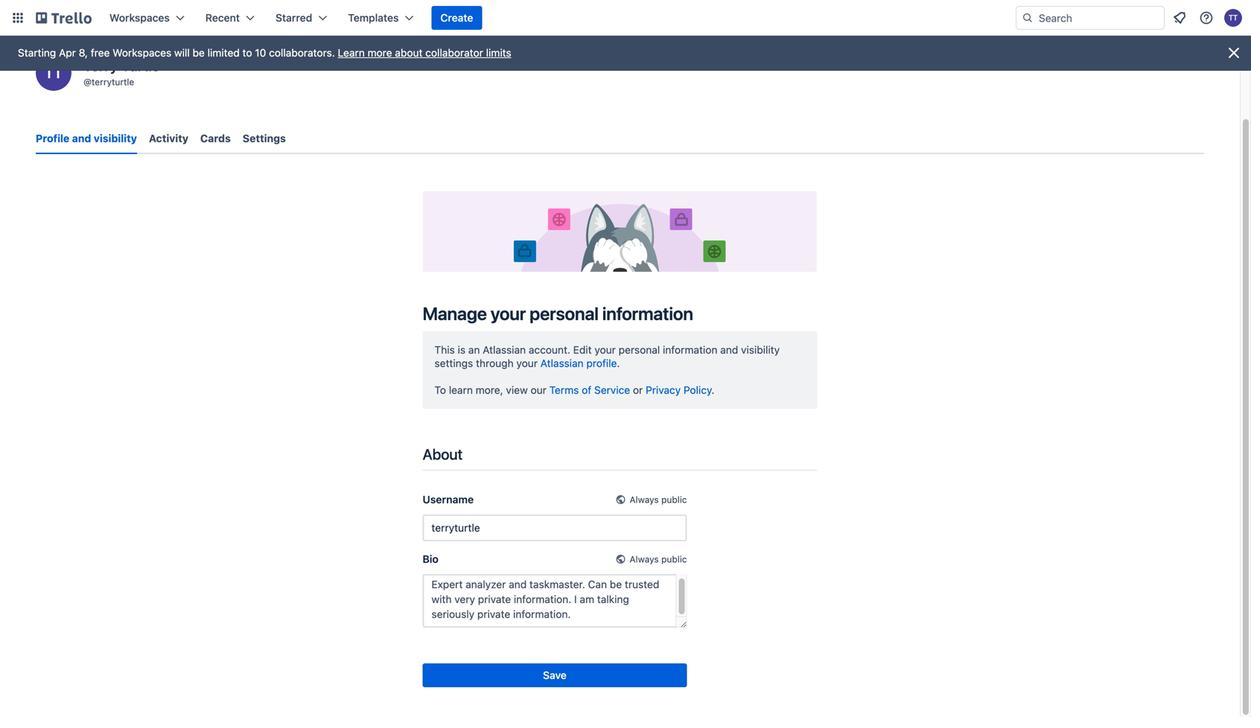 Task type: describe. For each thing, give the bounding box(es) containing it.
always for username
[[630, 495, 659, 505]]

account.
[[529, 344, 571, 356]]

profile and visibility
[[36, 132, 137, 145]]

profile
[[587, 357, 617, 369]]

atlassian profile
[[541, 357, 617, 369]]

learn more about collaborator limits link
[[338, 47, 512, 59]]

public for bio
[[662, 554, 687, 565]]

open information menu image
[[1200, 10, 1215, 25]]

terms of service link
[[550, 384, 630, 396]]

to
[[435, 384, 446, 396]]

. to learn more, view our
[[435, 357, 620, 396]]

will
[[174, 47, 190, 59]]

recent button
[[197, 6, 264, 30]]

limits
[[486, 47, 512, 59]]

this
[[435, 344, 455, 356]]

manage your personal information
[[423, 303, 694, 324]]

this is an atlassian account. edit your personal information and visibility settings through your
[[435, 344, 780, 369]]

edit
[[574, 344, 592, 356]]

@
[[83, 77, 92, 87]]

is
[[458, 344, 466, 356]]

terry
[[83, 57, 118, 74]]

primary element
[[0, 0, 1252, 36]]

1 horizontal spatial .
[[712, 384, 715, 396]]

save
[[543, 669, 567, 682]]

create
[[441, 12, 474, 24]]

1 vertical spatial workspaces
[[113, 47, 172, 59]]

be
[[193, 47, 205, 59]]

0 horizontal spatial personal
[[530, 303, 599, 324]]

terms of service or privacy policy .
[[550, 384, 715, 396]]

more
[[368, 47, 392, 59]]

0 vertical spatial your
[[491, 303, 526, 324]]

terryturtle
[[92, 77, 134, 87]]

personal inside 'this is an atlassian account. edit your personal information and visibility settings through your'
[[619, 344, 660, 356]]

recent
[[206, 12, 240, 24]]

templates button
[[339, 6, 423, 30]]

and inside 'this is an atlassian account. edit your personal information and visibility settings through your'
[[721, 344, 739, 356]]

username
[[423, 493, 474, 506]]

learn
[[338, 47, 365, 59]]

profile
[[36, 132, 69, 145]]

save button
[[423, 664, 687, 688]]

an
[[469, 344, 480, 356]]

activity
[[149, 132, 189, 145]]

information inside 'this is an atlassian account. edit your personal information and visibility settings through your'
[[663, 344, 718, 356]]

settings
[[243, 132, 286, 145]]

turtle
[[121, 57, 160, 74]]

Search field
[[1034, 7, 1165, 29]]

0 notifications image
[[1171, 9, 1189, 27]]

profile and visibility link
[[36, 125, 137, 154]]

starred button
[[267, 6, 336, 30]]

about
[[423, 445, 463, 463]]

1 horizontal spatial atlassian
[[541, 357, 584, 369]]

workspaces button
[[101, 6, 194, 30]]

learn
[[449, 384, 473, 396]]



Task type: locate. For each thing, give the bounding box(es) containing it.
.
[[617, 357, 620, 369], [712, 384, 715, 396]]

of
[[582, 384, 592, 396]]

1 vertical spatial public
[[662, 554, 687, 565]]

. right privacy
[[712, 384, 715, 396]]

1 horizontal spatial and
[[721, 344, 739, 356]]

0 horizontal spatial visibility
[[94, 132, 137, 145]]

terry turtle (terryturtle) image left the @
[[36, 55, 72, 91]]

0 vertical spatial and
[[72, 132, 91, 145]]

information up 'this is an atlassian account. edit your personal information and visibility settings through your'
[[603, 303, 694, 324]]

1 vertical spatial always
[[630, 554, 659, 565]]

back to home image
[[36, 6, 92, 30]]

1 always from the top
[[630, 495, 659, 505]]

public for username
[[662, 495, 687, 505]]

activity link
[[149, 125, 189, 152]]

cards
[[200, 132, 231, 145]]

always public for username
[[630, 495, 687, 505]]

1 vertical spatial atlassian
[[541, 357, 584, 369]]

collaborator
[[426, 47, 484, 59]]

starting apr 8, free workspaces will be limited to 10 collaborators. learn more about collaborator limits
[[18, 47, 512, 59]]

policy
[[684, 384, 712, 396]]

0 vertical spatial public
[[662, 495, 687, 505]]

about
[[395, 47, 423, 59]]

view
[[506, 384, 528, 396]]

Username text field
[[423, 515, 687, 542]]

1 always public from the top
[[630, 495, 687, 505]]

starred
[[276, 12, 312, 24]]

personal
[[530, 303, 599, 324], [619, 344, 660, 356]]

workspaces inside popup button
[[110, 12, 170, 24]]

8,
[[79, 47, 88, 59]]

settings link
[[243, 125, 286, 152]]

Bio text field
[[423, 574, 687, 628]]

0 horizontal spatial and
[[72, 132, 91, 145]]

2 always public from the top
[[630, 554, 687, 565]]

atlassian inside 'this is an atlassian account. edit your personal information and visibility settings through your'
[[483, 344, 526, 356]]

2 always from the top
[[630, 554, 659, 565]]

visibility inside 'this is an atlassian account. edit your personal information and visibility settings through your'
[[741, 344, 780, 356]]

workspaces down workspaces popup button
[[113, 47, 172, 59]]

always
[[630, 495, 659, 505], [630, 554, 659, 565]]

0 horizontal spatial terry turtle (terryturtle) image
[[36, 55, 72, 91]]

always public
[[630, 495, 687, 505], [630, 554, 687, 565]]

collaborators.
[[269, 47, 335, 59]]

settings
[[435, 357, 473, 369]]

0 vertical spatial visibility
[[94, 132, 137, 145]]

service
[[595, 384, 630, 396]]

your
[[491, 303, 526, 324], [595, 344, 616, 356], [517, 357, 538, 369]]

0 horizontal spatial atlassian
[[483, 344, 526, 356]]

public
[[662, 495, 687, 505], [662, 554, 687, 565]]

your up profile
[[595, 344, 616, 356]]

1 horizontal spatial terry turtle (terryturtle) image
[[1225, 9, 1243, 27]]

1 public from the top
[[662, 495, 687, 505]]

through
[[476, 357, 514, 369]]

create button
[[432, 6, 482, 30]]

search image
[[1022, 12, 1034, 24]]

. inside . to learn more, view our
[[617, 357, 620, 369]]

0 horizontal spatial .
[[617, 357, 620, 369]]

or
[[633, 384, 643, 396]]

1 horizontal spatial personal
[[619, 344, 660, 356]]

starting
[[18, 47, 56, 59]]

atlassian
[[483, 344, 526, 356], [541, 357, 584, 369]]

workspaces up turtle
[[110, 12, 170, 24]]

cards link
[[200, 125, 231, 152]]

. up service
[[617, 357, 620, 369]]

10
[[255, 47, 266, 59]]

2 public from the top
[[662, 554, 687, 565]]

1 vertical spatial .
[[712, 384, 715, 396]]

1 horizontal spatial visibility
[[741, 344, 780, 356]]

to
[[243, 47, 252, 59]]

bio
[[423, 553, 439, 565]]

terry turtle (terryturtle) image
[[1225, 9, 1243, 27], [36, 55, 72, 91]]

your up through at the left of page
[[491, 303, 526, 324]]

2 vertical spatial your
[[517, 357, 538, 369]]

always public for bio
[[630, 554, 687, 565]]

personal up the or
[[619, 344, 660, 356]]

0 vertical spatial atlassian
[[483, 344, 526, 356]]

1 vertical spatial visibility
[[741, 344, 780, 356]]

your down account.
[[517, 357, 538, 369]]

terry turtle (terryturtle) image right open information menu icon
[[1225, 9, 1243, 27]]

0 vertical spatial always public
[[630, 495, 687, 505]]

0 vertical spatial workspaces
[[110, 12, 170, 24]]

atlassian profile link
[[541, 357, 617, 369]]

1 vertical spatial information
[[663, 344, 718, 356]]

0 vertical spatial personal
[[530, 303, 599, 324]]

atlassian down account.
[[541, 357, 584, 369]]

1 vertical spatial and
[[721, 344, 739, 356]]

0 vertical spatial .
[[617, 357, 620, 369]]

templates
[[348, 12, 399, 24]]

0 vertical spatial always
[[630, 495, 659, 505]]

our
[[531, 384, 547, 396]]

manage
[[423, 303, 487, 324]]

free
[[91, 47, 110, 59]]

limited
[[208, 47, 240, 59]]

apr
[[59, 47, 76, 59]]

privacy
[[646, 384, 681, 396]]

always for bio
[[630, 554, 659, 565]]

terms
[[550, 384, 579, 396]]

1 vertical spatial your
[[595, 344, 616, 356]]

personal up account.
[[530, 303, 599, 324]]

information up policy on the bottom
[[663, 344, 718, 356]]

more,
[[476, 384, 503, 396]]

atlassian up through at the left of page
[[483, 344, 526, 356]]

information
[[603, 303, 694, 324], [663, 344, 718, 356]]

1 vertical spatial always public
[[630, 554, 687, 565]]

workspaces
[[110, 12, 170, 24], [113, 47, 172, 59]]

privacy policy link
[[646, 384, 712, 396]]

0 vertical spatial terry turtle (terryturtle) image
[[1225, 9, 1243, 27]]

and
[[72, 132, 91, 145], [721, 344, 739, 356]]

visibility
[[94, 132, 137, 145], [741, 344, 780, 356]]

1 vertical spatial terry turtle (terryturtle) image
[[36, 55, 72, 91]]

terry turtle @ terryturtle
[[83, 57, 160, 87]]

0 vertical spatial information
[[603, 303, 694, 324]]

1 vertical spatial personal
[[619, 344, 660, 356]]



Task type: vqa. For each thing, say whether or not it's contained in the screenshot.
personal to the left
yes



